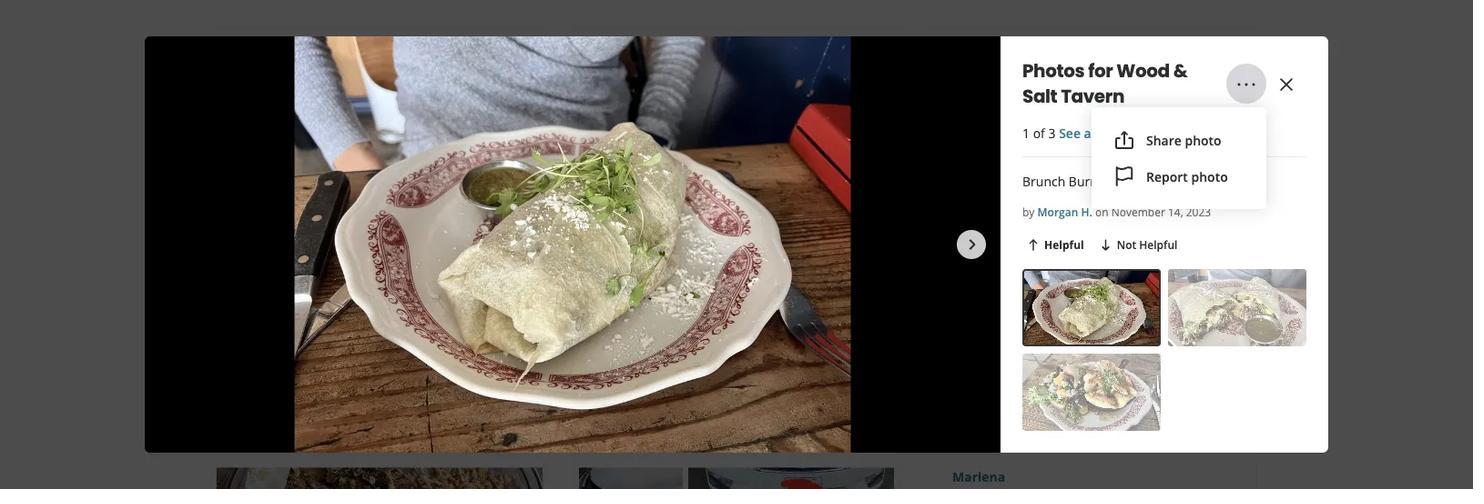 Task type: vqa. For each thing, say whether or not it's contained in the screenshot.
Jolissa "a"
yes



Task type: describe. For each thing, give the bounding box(es) containing it.
1 vertical spatial morgan h. link
[[1038, 204, 1092, 219]]

review for g.
[[332, 436, 371, 453]]

angelina for angelina g. wrote a review
[[282, 414, 346, 434]]

on
[[1095, 204, 1109, 219]]

24 share v2 image
[[1114, 129, 1135, 151]]

photo for report
[[1191, 168, 1228, 185]]

l.
[[679, 414, 692, 434]]

share photo button
[[1106, 122, 1252, 158]]

jolissa p. link
[[639, 43, 702, 63]]

share photo
[[1146, 132, 1222, 149]]

1 open photo lightbox image from the left
[[946, 131, 1087, 284]]

don
[[239, 98, 264, 115]]

added for angelina g. added 1 photo
[[282, 64, 321, 82]]

tavern up of
[[1032, 98, 1076, 115]]

24 chevron right v2 image
[[961, 234, 983, 256]]

burrito
[[1069, 173, 1111, 190]]

14,
[[1168, 204, 1183, 219]]

all
[[1084, 124, 1099, 142]]

one plus nail link
[[595, 192, 878, 210]]

see
[[1059, 124, 1081, 142]]

g. for angelina g. wrote a review
[[350, 414, 364, 434]]

p.
[[689, 43, 702, 63]]

angelina g. wrote a review
[[282, 414, 371, 453]]

morgan h. link for morgan h. added 3 photos
[[996, 43, 1071, 63]]

16 nothelpful v2 image
[[1099, 238, 1113, 253]]

5 star rating image
[[595, 218, 694, 236]]

morgan h. link for morgan h. added 4 photos
[[996, 414, 1071, 434]]

brunch burrito
[[1022, 173, 1111, 190]]

nail
[[655, 193, 681, 210]]

h. for morgan h. added 4 photos
[[1056, 414, 1071, 434]]

jolissa p. wrote a review
[[639, 43, 728, 82]]

menu containing share photo
[[1092, 107, 1266, 209]]

helpful inside not helpful button
[[1139, 237, 1178, 252]]

don carlos mexican restaurant
[[239, 98, 439, 115]]

a for jolissa
[[679, 64, 686, 82]]

report
[[1146, 168, 1188, 185]]

0 horizontal spatial &
[[992, 98, 1001, 115]]

report photo button
[[1106, 158, 1252, 195]]

morgan h. added 3 photos
[[996, 43, 1090, 82]]

1 vertical spatial wood
[[952, 98, 989, 115]]

& inside photos for wood & salt tavern
[[1173, 58, 1187, 84]]

2 open photo lightbox image from the left
[[1100, 131, 1241, 284]]

mexican
[[311, 98, 364, 115]]

marlena link
[[952, 469, 1235, 487]]

helpful inside helpful button
[[1044, 237, 1084, 252]]

2023
[[1186, 204, 1211, 219]]

1 of 3 see all photos
[[1022, 124, 1145, 142]]

jolissa
[[639, 43, 685, 63]]

by morgan h. on november 14, 2023
[[1022, 204, 1211, 219]]

a for angelina
[[322, 436, 329, 453]]

one
[[595, 193, 621, 210]]

carlos
[[268, 98, 307, 115]]

november
[[1111, 204, 1165, 219]]

g. for angelina g. added 1 photo
[[350, 43, 364, 63]]

24 cool v2 image
[[728, 323, 750, 345]]

salt down the photos
[[1005, 98, 1029, 115]]

h. for morgan h. added 3 photos
[[1056, 43, 1071, 63]]

continue reading
[[595, 280, 702, 297]]

report photo
[[1146, 168, 1228, 185]]

helpful button
[[1022, 234, 1088, 256]]

1 vertical spatial photos
[[1102, 124, 1145, 142]]

share
[[1146, 132, 1182, 149]]

angelina g. added 1 photo
[[282, 43, 370, 82]]



Task type: locate. For each thing, give the bounding box(es) containing it.
0 horizontal spatial 1
[[324, 64, 331, 82]]

1 vertical spatial 1
[[1022, 124, 1030, 142]]

0 vertical spatial &
[[1173, 58, 1187, 84]]

photos
[[1022, 58, 1085, 84]]

not helpful
[[1117, 237, 1178, 252]]

wood & salt tavern link
[[952, 97, 1235, 115]]

salt down morgan h. added 3 photos
[[1022, 84, 1057, 109]]

added for morgan h. added 4 photos
[[996, 436, 1035, 453]]

morgan h. link
[[996, 43, 1071, 63], [1038, 204, 1092, 219], [996, 414, 1071, 434]]

angelina inside angelina g. added 1 photo
[[282, 43, 346, 63]]

salt
[[1022, 84, 1057, 109], [1005, 98, 1029, 115]]

24 close v2 image
[[1276, 74, 1297, 96]]

photos for wood & salt tavern
[[1022, 58, 1187, 109]]

added inside angelina g. added 1 photo
[[282, 64, 321, 82]]

1 vertical spatial angelina
[[282, 414, 346, 434]]

not
[[1117, 237, 1136, 252]]

photo up don carlos mexican restaurant in the top of the page
[[335, 64, 370, 82]]

review for l.
[[689, 436, 728, 453]]

tavern inside photos for wood & salt tavern
[[1061, 84, 1124, 109]]

helpful
[[1044, 237, 1084, 252], [1139, 237, 1178, 252]]

0 vertical spatial angelina g. link
[[282, 43, 364, 63]]

morgan right by
[[1038, 204, 1078, 219]]

2 vertical spatial morgan h. link
[[996, 414, 1071, 434]]

& down morgan h. added 3 photos
[[992, 98, 1001, 115]]

angelina g. link for angelina g. wrote a review
[[282, 414, 364, 434]]

4
[[1038, 436, 1045, 453]]

like feed item image
[[1109, 294, 1131, 316]]

morgan
[[996, 43, 1052, 63], [1038, 204, 1078, 219], [996, 414, 1052, 434]]

16 helpful v2 image
[[1026, 238, 1041, 253]]

1 horizontal spatial 1
[[1022, 124, 1030, 142]]

salt inside photos for wood & salt tavern
[[1022, 84, 1057, 109]]

0 vertical spatial photos
[[1049, 64, 1090, 82]]

1 vertical spatial 3
[[1048, 124, 1056, 142]]

24 funny v2 image
[[666, 323, 688, 345]]

1 up mexican
[[324, 64, 331, 82]]

2 helpful from the left
[[1139, 237, 1178, 252]]

24 useful v2 image
[[605, 323, 626, 345]]

1 horizontal spatial 3
[[1048, 124, 1056, 142]]

angelina for angelina g. added 1 photo
[[282, 43, 346, 63]]

photo of kyna l. image
[[595, 416, 632, 452]]

1 horizontal spatial wood
[[1117, 58, 1170, 84]]

angelina g. link
[[282, 43, 364, 63], [282, 414, 364, 434]]

photo up 2023
[[1191, 168, 1228, 185]]

a inside kyna l. wrote a review
[[679, 436, 686, 453]]

0 horizontal spatial wood
[[952, 98, 989, 115]]

wood inside photos for wood & salt tavern
[[1117, 58, 1170, 84]]

1 vertical spatial morgan
[[1038, 204, 1078, 219]]

menu image
[[1236, 74, 1257, 96]]

angelina
[[282, 43, 346, 63], [282, 414, 346, 434]]

angelina inside angelina g. wrote a review
[[282, 414, 346, 434]]

added left 4
[[996, 436, 1035, 453]]

h. inside morgan h. added 4 photos
[[1056, 414, 1071, 434]]

morgan h. link up 4
[[996, 414, 1071, 434]]

wrote for angelina
[[282, 436, 319, 453]]

h. up marlena link
[[1056, 414, 1071, 434]]

photos for morgan h. added 3 photos
[[1049, 64, 1090, 82]]

1 angelina from the top
[[282, 43, 346, 63]]

restaurant
[[367, 98, 439, 115]]

0 vertical spatial angelina
[[282, 43, 346, 63]]

3 up the wood & salt tavern
[[1038, 64, 1045, 82]]

g.
[[350, 43, 364, 63], [350, 414, 364, 434]]

1 horizontal spatial open photo lightbox image
[[1100, 131, 1241, 284]]

kyna l. link
[[639, 414, 692, 434]]

kyna
[[639, 414, 675, 434]]

wrote inside kyna l. wrote a review
[[639, 436, 676, 453]]

0 vertical spatial photo
[[335, 64, 370, 82]]

h. inside morgan h. added 3 photos
[[1056, 43, 1071, 63]]

1 inside angelina g. added 1 photo
[[324, 64, 331, 82]]

1 vertical spatial g.
[[350, 414, 364, 434]]

24 flag v2 image
[[1114, 166, 1135, 188]]

plus
[[625, 193, 651, 210]]

morgan up 4
[[996, 414, 1052, 434]]

morgan h. link down brunch burrito
[[1038, 204, 1092, 219]]

0 vertical spatial 3
[[1038, 64, 1045, 82]]

1
[[324, 64, 331, 82], [1022, 124, 1030, 142]]

don carlos mexican restaurant link
[[239, 97, 521, 115]]

1 vertical spatial &
[[992, 98, 1001, 115]]

kyna l. wrote a review
[[639, 414, 728, 453]]

added
[[282, 64, 321, 82], [996, 64, 1035, 82], [996, 436, 1035, 453]]

photos
[[1049, 64, 1090, 82], [1102, 124, 1145, 142], [1049, 436, 1090, 453]]

a inside jolissa p. wrote a review
[[679, 64, 686, 82]]

added up carlos
[[282, 64, 321, 82]]

morgan h. link up the wood & salt tavern
[[996, 43, 1071, 63]]

g. inside angelina g. wrote a review
[[350, 414, 364, 434]]

one plus nail
[[595, 193, 681, 210]]

a for kyna
[[679, 436, 686, 453]]

1 helpful from the left
[[1044, 237, 1084, 252]]

wood & salt tavern
[[952, 98, 1076, 115]]

added for morgan h. added 3 photos
[[996, 64, 1035, 82]]

1 horizontal spatial helpful
[[1139, 237, 1178, 252]]

photos right 4
[[1049, 436, 1090, 453]]

0 horizontal spatial helpful
[[1044, 237, 1084, 252]]

helpful right 16 helpful v2 icon
[[1044, 237, 1084, 252]]

photo right 'share'
[[1185, 132, 1222, 149]]

tavern up all
[[1061, 84, 1124, 109]]

3 inside morgan h. added 3 photos
[[1038, 64, 1045, 82]]

photo
[[335, 64, 370, 82], [1185, 132, 1222, 149], [1191, 168, 1228, 185]]

photos for morgan h. added 4 photos
[[1049, 436, 1090, 453]]

0 vertical spatial morgan
[[996, 43, 1052, 63]]

morgan h. added 4 photos
[[996, 414, 1090, 453]]

1 g. from the top
[[350, 43, 364, 63]]

continue reading button
[[595, 280, 702, 297]]

menu
[[1092, 107, 1266, 209]]

morgan inside morgan h. added 3 photos
[[996, 43, 1052, 63]]

h. left on
[[1081, 204, 1092, 219]]

photos up wood & salt tavern link
[[1049, 64, 1090, 82]]

0 vertical spatial g.
[[350, 43, 364, 63]]

angelina g. link for angelina g. added 1 photo
[[282, 43, 364, 63]]

morgan for morgan h. added 4 photos
[[996, 414, 1052, 434]]

added inside morgan h. added 3 photos
[[996, 64, 1035, 82]]

photos right all
[[1102, 124, 1145, 142]]

2 g. from the top
[[350, 414, 364, 434]]

h.
[[1056, 43, 1071, 63], [1081, 204, 1092, 219], [1056, 414, 1071, 434]]

1 angelina g. link from the top
[[282, 43, 364, 63]]

for
[[1088, 58, 1113, 84]]

photos inside morgan h. added 3 photos
[[1049, 64, 1090, 82]]

2 vertical spatial morgan
[[996, 414, 1052, 434]]

helpful right not
[[1139, 237, 1178, 252]]

a inside angelina g. wrote a review
[[322, 436, 329, 453]]

tavern
[[1061, 84, 1124, 109], [1032, 98, 1076, 115]]

photo of jolissa p. image
[[595, 44, 632, 81]]

2 angelina from the top
[[282, 414, 346, 434]]

1 vertical spatial angelina g. link
[[282, 414, 364, 434]]

review inside kyna l. wrote a review
[[689, 436, 728, 453]]

open photo lightbox image
[[946, 131, 1087, 284], [1100, 131, 1241, 284]]

1 vertical spatial photo
[[1185, 132, 1222, 149]]

morgan up the wood & salt tavern
[[996, 43, 1052, 63]]

added up the wood & salt tavern
[[996, 64, 1035, 82]]

photos inside morgan h. added 4 photos
[[1049, 436, 1090, 453]]

2 vertical spatial photo
[[1191, 168, 1228, 185]]

1 horizontal spatial &
[[1173, 58, 1187, 84]]

2 angelina g. link from the top
[[282, 414, 364, 434]]

wrote for kyna
[[639, 436, 676, 453]]

see all photos link
[[1059, 124, 1145, 142]]

wrote for jolissa
[[639, 64, 676, 82]]

marlena
[[952, 469, 1005, 486]]

&
[[1173, 58, 1187, 84], [992, 98, 1001, 115]]

by
[[1022, 204, 1035, 219]]

added inside morgan h. added 4 photos
[[996, 436, 1035, 453]]

wrote inside jolissa p. wrote a review
[[639, 64, 676, 82]]

photo for share
[[1185, 132, 1222, 149]]

1 left of
[[1022, 124, 1030, 142]]

photo inside angelina g. added 1 photo
[[335, 64, 370, 82]]

0 vertical spatial h.
[[1056, 43, 1071, 63]]

morgan inside morgan h. added 4 photos
[[996, 414, 1052, 434]]

0 horizontal spatial open photo lightbox image
[[946, 131, 1087, 284]]

wrote
[[639, 64, 676, 82], [282, 436, 319, 453], [639, 436, 676, 453]]

wrote inside angelina g. wrote a review
[[282, 436, 319, 453]]

review inside jolissa p. wrote a review
[[689, 64, 728, 82]]

2 vertical spatial photos
[[1049, 436, 1090, 453]]

wood
[[1117, 58, 1170, 84], [952, 98, 989, 115]]

continue
[[595, 280, 651, 297]]

& left menu "image"
[[1173, 58, 1187, 84]]

1 vertical spatial h.
[[1081, 204, 1092, 219]]

h. left for
[[1056, 43, 1071, 63]]

morgan for morgan h. added 3 photos
[[996, 43, 1052, 63]]

0 vertical spatial 1
[[324, 64, 331, 82]]

reading
[[655, 280, 702, 297]]

review
[[689, 64, 728, 82], [332, 436, 371, 453], [689, 436, 728, 453]]

a
[[679, 64, 686, 82], [322, 436, 329, 453], [679, 436, 686, 453]]

3 right of
[[1048, 124, 1056, 142]]

g. inside angelina g. added 1 photo
[[350, 43, 364, 63]]

3
[[1038, 64, 1045, 82], [1048, 124, 1056, 142]]

brunch
[[1022, 173, 1065, 190]]

0 vertical spatial morgan h. link
[[996, 43, 1071, 63]]

0 horizontal spatial 3
[[1038, 64, 1045, 82]]

not helpful button
[[1095, 234, 1181, 256]]

of
[[1033, 124, 1045, 142]]

0 vertical spatial wood
[[1117, 58, 1170, 84]]

review inside angelina g. wrote a review
[[332, 436, 371, 453]]

2 vertical spatial h.
[[1056, 414, 1071, 434]]

review for p.
[[689, 64, 728, 82]]



